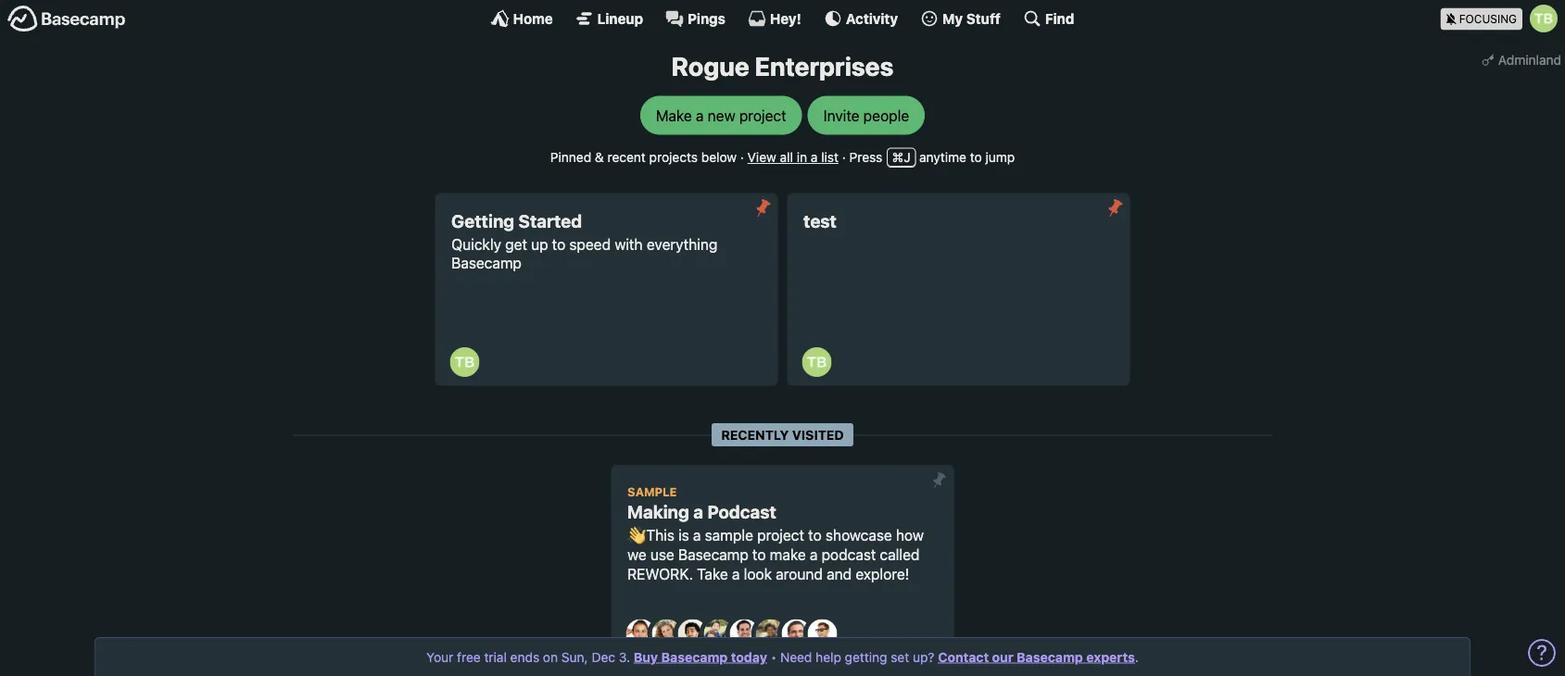 Task type: locate. For each thing, give the bounding box(es) containing it.
a
[[696, 107, 704, 124], [811, 150, 818, 165], [694, 502, 704, 523], [694, 527, 701, 545], [810, 546, 818, 564], [732, 566, 740, 583]]

· left view
[[741, 150, 744, 165]]

your
[[427, 650, 454, 665]]

project
[[740, 107, 787, 124], [758, 527, 805, 545]]

speed
[[570, 235, 611, 253]]

sample
[[705, 527, 754, 545]]

your free trial ends on sun, dec  3. buy basecamp today • need help getting set up? contact our basecamp experts .
[[427, 650, 1139, 665]]

project inside sample making a podcast 👋 this is a sample project to showcase how we use basecamp to make a podcast called rework. take a look around and explore!
[[758, 527, 805, 545]]

.
[[1136, 650, 1139, 665]]

0 horizontal spatial ·
[[741, 150, 744, 165]]

None submit
[[749, 193, 778, 223], [1101, 193, 1131, 223], [925, 466, 955, 495], [749, 193, 778, 223], [1101, 193, 1131, 223], [925, 466, 955, 495]]

home
[[513, 10, 553, 26]]

to right up
[[552, 235, 566, 253]]

quickly
[[452, 235, 502, 253]]

main element
[[0, 0, 1566, 36]]

new
[[708, 107, 736, 124]]

today
[[731, 650, 768, 665]]

1 · from the left
[[741, 150, 744, 165]]

up
[[531, 235, 548, 253]]

1 horizontal spatial tim burton image
[[1531, 5, 1559, 32]]

people
[[864, 107, 910, 124]]

recently
[[722, 428, 789, 443]]

basecamp right our on the bottom right of the page
[[1017, 650, 1084, 665]]

basecamp up the take
[[679, 546, 749, 564]]

josh fiske image
[[730, 620, 760, 650]]

⌘
[[892, 150, 904, 165]]

all
[[780, 150, 794, 165]]

home link
[[491, 9, 553, 28]]

find
[[1046, 10, 1075, 26]]

a up around
[[810, 546, 818, 564]]

help
[[816, 650, 842, 665]]

basecamp
[[452, 255, 522, 272], [679, 546, 749, 564], [662, 650, 728, 665], [1017, 650, 1084, 665]]

visited
[[793, 428, 844, 443]]

0 vertical spatial tim burton image
[[1531, 5, 1559, 32]]

to
[[970, 150, 983, 165], [552, 235, 566, 253], [809, 527, 822, 545], [753, 546, 766, 564]]

with
[[615, 235, 643, 253]]

basecamp inside the getting started quickly get up to speed with everything basecamp
[[452, 255, 522, 272]]

basecamp down quickly
[[452, 255, 522, 272]]

·
[[741, 150, 744, 165], [843, 150, 846, 165]]

activity link
[[824, 9, 898, 28]]

1 horizontal spatial ·
[[843, 150, 846, 165]]

invite people link
[[808, 96, 926, 135]]

buy basecamp today link
[[634, 650, 768, 665]]

0 vertical spatial project
[[740, 107, 787, 124]]

adminland link
[[1479, 46, 1566, 73]]

rogue enterprises
[[672, 51, 894, 82]]

use
[[651, 546, 675, 564]]

up?
[[913, 650, 935, 665]]

basecamp inside sample making a podcast 👋 this is a sample project to showcase how we use basecamp to make a podcast called rework. take a look around and explore!
[[679, 546, 749, 564]]

3.
[[619, 650, 630, 665]]

project right new
[[740, 107, 787, 124]]

tim burton image
[[1531, 5, 1559, 32], [450, 348, 480, 377]]

project up make
[[758, 527, 805, 545]]

test
[[804, 211, 837, 232]]

experts
[[1087, 650, 1136, 665]]

2 · from the left
[[843, 150, 846, 165]]

look
[[744, 566, 772, 583]]

my stuff button
[[921, 9, 1001, 28]]

rogue
[[672, 51, 750, 82]]

showcase
[[826, 527, 893, 545]]

1 vertical spatial project
[[758, 527, 805, 545]]

sample making a podcast 👋 this is a sample project to showcase how we use basecamp to make a podcast called rework. take a look around and explore!
[[628, 485, 924, 583]]

view all in a list link
[[748, 150, 839, 165]]

invite people
[[824, 107, 910, 124]]

1 vertical spatial tim burton image
[[450, 348, 480, 377]]

enterprises
[[755, 51, 894, 82]]

stuff
[[967, 10, 1001, 26]]

👋
[[628, 527, 643, 545]]

lineup
[[598, 10, 644, 26]]

contact
[[939, 650, 989, 665]]

jump
[[986, 150, 1015, 165]]

a right making
[[694, 502, 704, 523]]

· right list
[[843, 150, 846, 165]]

to up look
[[753, 546, 766, 564]]

in
[[797, 150, 808, 165]]

buy
[[634, 650, 658, 665]]

0 horizontal spatial tim burton image
[[450, 348, 480, 377]]

how
[[896, 527, 924, 545]]

hey!
[[770, 10, 802, 26]]

ends
[[511, 650, 540, 665]]

project inside "make a new project" link
[[740, 107, 787, 124]]

getting
[[845, 650, 888, 665]]



Task type: describe. For each thing, give the bounding box(es) containing it.
take
[[697, 566, 728, 583]]

getting
[[452, 211, 515, 232]]

make
[[770, 546, 806, 564]]

is
[[679, 527, 690, 545]]

this
[[646, 527, 675, 545]]

pinned & recent projects below · view all in a list
[[551, 150, 839, 165]]

pinned
[[551, 150, 592, 165]]

need
[[781, 650, 813, 665]]

to inside the getting started quickly get up to speed with everything basecamp
[[552, 235, 566, 253]]

to up podcast
[[809, 527, 822, 545]]

jared davis image
[[678, 620, 708, 650]]

below
[[702, 150, 737, 165]]

projects
[[650, 150, 698, 165]]

⌘ j anytime to jump
[[892, 150, 1015, 165]]

podcast
[[822, 546, 876, 564]]

annie bryan image
[[626, 620, 656, 650]]

pings
[[688, 10, 726, 26]]

basecamp down jared davis image on the bottom
[[662, 650, 728, 665]]

free
[[457, 650, 481, 665]]

cheryl walters image
[[652, 620, 682, 650]]

activity
[[846, 10, 898, 26]]

get
[[505, 235, 527, 253]]

contact our basecamp experts link
[[939, 650, 1136, 665]]

my stuff
[[943, 10, 1001, 26]]

a left look
[[732, 566, 740, 583]]

and
[[827, 566, 852, 583]]

to left jump
[[970, 150, 983, 165]]

switch accounts image
[[7, 5, 126, 33]]

· press
[[843, 150, 883, 165]]

set
[[891, 650, 910, 665]]

nicole katz image
[[756, 620, 786, 650]]

rework.
[[628, 566, 694, 583]]

my
[[943, 10, 963, 26]]

a left new
[[696, 107, 704, 124]]

recently visited
[[722, 428, 844, 443]]

a right in
[[811, 150, 818, 165]]

tim burton image
[[802, 348, 832, 377]]

started
[[519, 211, 582, 232]]

adminland
[[1499, 52, 1562, 67]]

&
[[595, 150, 604, 165]]

make a new project link
[[640, 96, 803, 135]]

•
[[771, 650, 777, 665]]

recent
[[608, 150, 646, 165]]

list
[[822, 150, 839, 165]]

steve marsh image
[[782, 620, 812, 650]]

our
[[993, 650, 1014, 665]]

invite
[[824, 107, 860, 124]]

make a new project
[[656, 107, 787, 124]]

focusing
[[1460, 13, 1518, 25]]

press
[[850, 150, 883, 165]]

sample
[[628, 485, 677, 499]]

explore!
[[856, 566, 910, 583]]

pings button
[[666, 9, 726, 28]]

making
[[628, 502, 690, 523]]

dec
[[592, 650, 616, 665]]

victor cooper image
[[808, 620, 838, 650]]

test link
[[788, 193, 1131, 386]]

called
[[880, 546, 920, 564]]

hey! button
[[748, 9, 802, 28]]

lineup link
[[575, 9, 644, 28]]

everything
[[647, 235, 718, 253]]

trial
[[484, 650, 507, 665]]

find button
[[1023, 9, 1075, 28]]

sun,
[[562, 650, 588, 665]]

on
[[543, 650, 558, 665]]

we
[[628, 546, 647, 564]]

a right is
[[694, 527, 701, 545]]

j
[[904, 150, 911, 165]]

view
[[748, 150, 777, 165]]

make
[[656, 107, 692, 124]]

jennifer young image
[[704, 620, 734, 650]]

around
[[776, 566, 823, 583]]

focusing button
[[1441, 0, 1566, 36]]

tim burton image inside 'focusing' popup button
[[1531, 5, 1559, 32]]

anytime
[[920, 150, 967, 165]]

podcast
[[708, 502, 777, 523]]

getting started quickly get up to speed with everything basecamp
[[452, 211, 718, 272]]



Task type: vqa. For each thing, say whether or not it's contained in the screenshot.
·
yes



